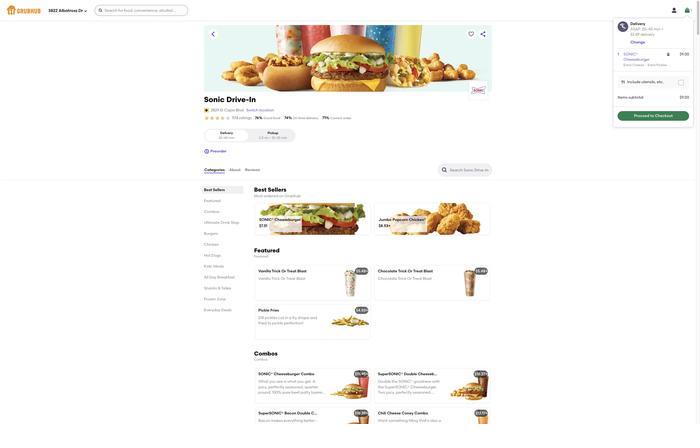 Task type: vqa. For each thing, say whether or not it's contained in the screenshot.
House-
no



Task type: describe. For each thing, give the bounding box(es) containing it.
• inside delivery asap, 25–40 min • $2.49 delivery
[[662, 27, 663, 31]]

preorder button
[[204, 147, 226, 156]]

2829
[[211, 108, 219, 112]]

best sellers most ordered on grubhub
[[254, 186, 301, 198]]

chili cheese coney combo
[[378, 411, 428, 416]]

76
[[255, 116, 259, 120]]

featured inside "featured featured"
[[254, 255, 268, 258]]

1 extra from the left
[[624, 63, 632, 67]]

snacks & sides tab
[[204, 286, 241, 291]]

1 button
[[684, 6, 692, 15]]

switch
[[246, 108, 258, 112]]

min inside delivery asap, 25–40 min • $2.49 delivery
[[654, 27, 660, 31]]

supersonic® bacon double cheeseburger combo
[[258, 411, 352, 416]]

$15.95
[[355, 372, 366, 377]]

pickle
[[258, 308, 269, 313]]

most
[[254, 194, 263, 198]]

+ for sonic® cheeseburger combo
[[366, 372, 368, 377]]

$12.17 +
[[476, 411, 488, 416]]

&
[[218, 286, 221, 291]]

+ for supersonic® bacon double cheeseburger combo
[[366, 411, 368, 416]]

sonic® for sonic® cheeseburger
[[624, 52, 638, 57]]

hot dogs
[[204, 253, 221, 258]]

utensils,
[[641, 80, 656, 84]]

time
[[298, 116, 305, 120]]

sonic® cheeseburger combo image
[[330, 369, 370, 403]]

min inside pickup 2.0 mi • 10–20 min
[[281, 136, 287, 140]]

$18.27
[[475, 372, 485, 377]]

include
[[627, 80, 641, 84]]

sonic® cheeseburger link
[[624, 52, 649, 62]]

ultimate drink stop tab
[[204, 220, 241, 226]]

kids' meals tab
[[204, 264, 241, 269]]

albatross
[[59, 8, 77, 13]]

combos tab
[[204, 209, 241, 215]]

cajon
[[224, 108, 235, 112]]

everyday deals tab
[[204, 307, 241, 313]]

all day breakfast tab
[[204, 275, 241, 280]]

1 vanilla from the top
[[258, 269, 271, 274]]

pickle fries
[[258, 308, 279, 313]]

sonic® for sonic® cheeseburger combo
[[258, 372, 273, 377]]

+ for supersonic® double cheeseburger combo
[[485, 372, 488, 377]]

$5.48 for chocolate trick or treat blast
[[476, 269, 485, 274]]

food
[[273, 116, 280, 120]]

2 extra from the left
[[648, 63, 656, 67]]

cheeseburger for sonic® cheeseburger
[[624, 57, 649, 62]]

save this restaurant button
[[466, 29, 476, 39]]

chicken tab
[[204, 242, 241, 247]]

cheese for chili
[[387, 411, 401, 416]]

chicken
[[204, 242, 219, 247]]

1174 ratings
[[232, 116, 252, 120]]

dogs
[[211, 253, 221, 258]]

+ for chocolate trick or treat blast
[[485, 269, 488, 274]]

to inside dill pickles cut in a fry shape and fried to pickle perfection!
[[268, 321, 271, 326]]

svg image up pickles
[[666, 52, 670, 57]]

$4.50 +
[[356, 308, 368, 313]]

∙
[[645, 63, 647, 67]]

featured tab
[[204, 198, 241, 204]]

chicken®
[[409, 218, 426, 222]]

subscription pass image
[[204, 108, 209, 112]]

search icon image
[[441, 167, 448, 173]]

combos inside combos combos
[[254, 358, 267, 362]]

delivery inside delivery asap, 25–40 min • $2.49 delivery
[[640, 32, 654, 37]]

sonic® cheeseburger $7.31
[[259, 218, 301, 228]]

proceed to checkout button
[[618, 111, 689, 121]]

sides
[[221, 286, 231, 291]]

categories button
[[204, 161, 225, 180]]

in
[[249, 95, 256, 104]]

1174
[[232, 116, 238, 120]]

hot
[[204, 253, 211, 258]]

tooltip containing delivery
[[613, 15, 693, 127]]

good
[[263, 116, 272, 120]]

kids'
[[204, 264, 212, 269]]

+ for pickle fries
[[366, 308, 368, 313]]

1 inside "button"
[[690, 8, 692, 12]]

2 vanilla from the top
[[258, 277, 271, 281]]

day
[[209, 275, 217, 280]]

supersonic® for supersonic® bacon double cheeseburger combo
[[258, 411, 284, 416]]

2 chocolate from the top
[[378, 277, 397, 281]]

ordered
[[264, 194, 278, 198]]

burgers
[[204, 231, 218, 236]]

deals
[[221, 308, 232, 313]]

subtotal
[[628, 95, 643, 100]]

Search Sonic Drive-In search field
[[449, 168, 490, 173]]

3822
[[48, 8, 58, 13]]

dill pickles cut in a fry shape and fried to pickle perfection!
[[258, 316, 317, 326]]

bacon
[[284, 411, 296, 416]]

sonic
[[204, 95, 225, 104]]

coney
[[402, 411, 414, 416]]

on
[[279, 194, 284, 198]]

etc.
[[657, 80, 664, 84]]

all day breakfast
[[204, 275, 235, 280]]

svg image for include utensils, etc.
[[621, 80, 625, 84]]

cheeseburger for sonic® cheeseburger combo
[[274, 372, 300, 377]]

ultimate
[[204, 221, 220, 225]]

$18.39
[[355, 411, 366, 416]]

chocolate trick or treat blast image
[[450, 266, 490, 300]]

sonic drive-in
[[204, 95, 256, 104]]

all
[[204, 275, 208, 280]]

include utensils, etc.
[[627, 80, 664, 84]]

vanilla trick or treat blast image
[[330, 266, 370, 300]]

sellers for best sellers
[[213, 188, 225, 192]]

best sellers
[[204, 188, 225, 192]]

option group containing delivery 25–40 min
[[204, 129, 295, 142]]

+ for chili cheese coney combo
[[485, 411, 488, 416]]

$18.39 +
[[355, 411, 368, 416]]

25–40 inside delivery asap, 25–40 min • $2.49 delivery
[[642, 27, 653, 31]]

on time delivery
[[293, 116, 318, 120]]

cheese for extra
[[632, 63, 644, 67]]

items subtotal
[[618, 95, 643, 100]]

blvd
[[236, 108, 244, 112]]

zone
[[217, 297, 226, 302]]

0 horizontal spatial svg image
[[84, 9, 87, 12]]

2829 el cajon blvd
[[211, 108, 244, 112]]

+ inside jumbo popcorn chicken® $8.53 +
[[388, 224, 391, 228]]

combos for combos
[[204, 210, 219, 214]]

combos for combos combos
[[254, 350, 278, 357]]

0 horizontal spatial double
[[297, 411, 310, 416]]

$15.95 +
[[355, 372, 368, 377]]

$12.17
[[476, 411, 485, 416]]

delivery asap, 25–40 min • $2.49 delivery
[[630, 22, 663, 37]]

dill
[[258, 316, 264, 320]]

order
[[343, 116, 351, 120]]

hot dogs tab
[[204, 253, 241, 258]]



Task type: locate. For each thing, give the bounding box(es) containing it.
0 horizontal spatial •
[[269, 136, 271, 140]]

svg image
[[671, 7, 677, 14], [98, 8, 103, 13], [666, 52, 670, 57], [679, 81, 683, 84], [204, 149, 209, 154]]

1 horizontal spatial delivery
[[640, 32, 654, 37]]

2.0
[[259, 136, 263, 140]]

svg image right etc.
[[679, 81, 683, 84]]

about
[[229, 168, 241, 172]]

1 vertical spatial sonic®
[[259, 218, 274, 222]]

2 chocolate trick or treat blast from the top
[[378, 277, 432, 281]]

$5.48
[[356, 269, 366, 274], [476, 269, 485, 274]]

caret left icon image
[[210, 31, 216, 37]]

0 vertical spatial cheese
[[632, 63, 644, 67]]

2 $9.00 from the top
[[680, 95, 689, 100]]

+
[[388, 224, 391, 228], [366, 269, 368, 274], [485, 269, 488, 274], [366, 308, 368, 313], [366, 372, 368, 377], [485, 372, 488, 377], [366, 411, 368, 416], [485, 411, 488, 416]]

sellers up featured tab
[[213, 188, 225, 192]]

0 vertical spatial chocolate
[[378, 269, 397, 274]]

proceed
[[634, 114, 649, 118]]

sellers up on
[[268, 186, 286, 193]]

min right asap,
[[654, 27, 660, 31]]

0 vertical spatial double
[[404, 372, 417, 377]]

star icon image
[[204, 115, 209, 121], [209, 115, 215, 121], [215, 115, 220, 121], [220, 115, 225, 121], [220, 115, 225, 121], [225, 115, 231, 121]]

kids' meals
[[204, 264, 224, 269]]

preorder
[[210, 149, 226, 154]]

1 vertical spatial •
[[269, 136, 271, 140]]

• right the mi
[[269, 136, 271, 140]]

1 vertical spatial featured
[[254, 247, 280, 254]]

25–40
[[642, 27, 653, 31], [219, 136, 228, 140]]

2 horizontal spatial min
[[654, 27, 660, 31]]

supersonic® for supersonic® double cheeseburger combo
[[378, 372, 403, 377]]

1 vertical spatial $9.00
[[680, 95, 689, 100]]

sonic® up $7.31
[[259, 218, 274, 222]]

best inside tab
[[204, 188, 212, 192]]

stop
[[231, 221, 239, 225]]

1 horizontal spatial delivery
[[630, 22, 645, 26]]

1 chocolate trick or treat blast from the top
[[378, 269, 433, 274]]

• inside pickup 2.0 mi • 10–20 min
[[269, 136, 271, 140]]

2 $5.48 + from the left
[[476, 269, 488, 274]]

sonic® inside sonic® cheeseburger
[[624, 52, 638, 57]]

10–20
[[272, 136, 280, 140]]

•
[[662, 27, 663, 31], [269, 136, 271, 140]]

0 vertical spatial 25–40
[[642, 27, 653, 31]]

categories
[[204, 168, 225, 172]]

$18.27 +
[[475, 372, 488, 377]]

0 horizontal spatial $5.48
[[356, 269, 366, 274]]

$8.53
[[379, 224, 388, 228]]

vanilla
[[258, 269, 271, 274], [258, 277, 271, 281]]

25–40 right asap,
[[642, 27, 653, 31]]

2 vertical spatial featured
[[254, 255, 268, 258]]

0 horizontal spatial $5.48 +
[[356, 269, 368, 274]]

1 vertical spatial combos
[[254, 350, 278, 357]]

ratings
[[239, 116, 252, 120]]

1 vertical spatial 1
[[618, 52, 619, 57]]

share icon image
[[480, 31, 486, 37]]

0 horizontal spatial delivery
[[220, 131, 233, 135]]

1 horizontal spatial 25–40
[[642, 27, 653, 31]]

sonic® down change button
[[624, 52, 638, 57]]

1 horizontal spatial 1
[[690, 8, 692, 12]]

supersonic® bacon double cheeseburger combo image
[[330, 408, 370, 424]]

0 vertical spatial sonic®
[[624, 52, 638, 57]]

chili cheese coney combo image
[[450, 408, 490, 424]]

0 vertical spatial chocolate trick or treat blast
[[378, 269, 433, 274]]

$5.48 + for chocolate trick or treat blast
[[476, 269, 488, 274]]

perfection!
[[284, 321, 303, 326]]

min
[[654, 27, 660, 31], [229, 136, 234, 140], [281, 136, 287, 140]]

1 vertical spatial delivery
[[306, 116, 318, 120]]

breakfast
[[217, 275, 235, 280]]

tooltip
[[613, 15, 693, 127]]

meals
[[213, 264, 224, 269]]

checkout
[[655, 114, 673, 118]]

svg image inside the "preorder" button
[[204, 149, 209, 154]]

cheeseburger for sonic® cheeseburger $7.31
[[275, 218, 301, 222]]

$7.31
[[259, 224, 267, 228]]

cheeseburger
[[624, 57, 649, 62], [275, 218, 301, 222], [274, 372, 300, 377], [418, 372, 444, 377], [311, 411, 337, 416]]

0 vertical spatial 1
[[690, 8, 692, 12]]

svg image left preorder
[[204, 149, 209, 154]]

pickup 2.0 mi • 10–20 min
[[259, 131, 287, 140]]

frozen zone
[[204, 297, 226, 302]]

0 horizontal spatial 1
[[618, 52, 619, 57]]

0 vertical spatial to
[[650, 114, 654, 118]]

1 horizontal spatial min
[[281, 136, 287, 140]]

0 vertical spatial featured
[[204, 199, 220, 203]]

best for best sellers
[[204, 188, 212, 192]]

delivery right time
[[306, 116, 318, 120]]

1 horizontal spatial double
[[404, 372, 417, 377]]

pickle fries image
[[330, 305, 370, 339]]

shape
[[298, 316, 309, 320]]

svg image for 1
[[684, 7, 690, 14]]

2 vertical spatial combos
[[254, 358, 267, 362]]

cheeseburger inside sonic® cheeseburger $7.31
[[275, 218, 301, 222]]

0 horizontal spatial to
[[268, 321, 271, 326]]

$5.48 for vanilla trick or treat blast
[[356, 269, 366, 274]]

to inside proceed to checkout "button"
[[650, 114, 654, 118]]

0 horizontal spatial extra
[[624, 63, 632, 67]]

a
[[289, 316, 291, 320]]

extra right ∙
[[648, 63, 656, 67]]

sonic® cheeseburger combo
[[258, 372, 314, 377]]

extra down sonic® cheeseburger
[[624, 63, 632, 67]]

min down 1174
[[229, 136, 234, 140]]

combos combos
[[254, 350, 278, 362]]

1 vertical spatial double
[[297, 411, 310, 416]]

1 vertical spatial vanilla trick or treat blast
[[258, 277, 305, 281]]

combos
[[204, 210, 219, 214], [254, 350, 278, 357], [254, 358, 267, 362]]

0 horizontal spatial best
[[204, 188, 212, 192]]

1 $9.00 from the top
[[680, 52, 689, 57]]

1 horizontal spatial $5.48 +
[[476, 269, 488, 274]]

main navigation navigation
[[0, 0, 696, 21]]

popcorn
[[392, 218, 408, 222]]

1 horizontal spatial $5.48
[[476, 269, 485, 274]]

$2.49
[[630, 32, 640, 37]]

frozen
[[204, 297, 216, 302]]

best inside best sellers most ordered on grubhub
[[254, 186, 266, 193]]

drink
[[221, 221, 230, 225]]

svg image left the 1 "button"
[[671, 7, 677, 14]]

delivery icon image
[[618, 21, 628, 32]]

1 vertical spatial chocolate
[[378, 277, 397, 281]]

sonic® down combos combos
[[258, 372, 273, 377]]

pickle
[[272, 321, 283, 326]]

featured for featured featured
[[254, 247, 280, 254]]

2 horizontal spatial svg image
[[684, 7, 690, 14]]

asap,
[[630, 27, 641, 31]]

reviews button
[[245, 161, 260, 180]]

delivery for asap,
[[630, 22, 645, 26]]

1 horizontal spatial to
[[650, 114, 654, 118]]

cheese left ∙
[[632, 63, 644, 67]]

0 vertical spatial delivery
[[630, 22, 645, 26]]

0 vertical spatial •
[[662, 27, 663, 31]]

delivery down 1174
[[220, 131, 233, 135]]

best for best sellers most ordered on grubhub
[[254, 186, 266, 193]]

correct order
[[330, 116, 351, 120]]

featured inside featured tab
[[204, 199, 220, 203]]

sonic®
[[624, 52, 638, 57], [259, 218, 274, 222], [258, 372, 273, 377]]

grubhub
[[285, 194, 301, 198]]

everyday
[[204, 308, 221, 313]]

best up most
[[254, 186, 266, 193]]

0 horizontal spatial cheese
[[387, 411, 401, 416]]

snacks & sides
[[204, 286, 231, 291]]

chocolate
[[378, 269, 397, 274], [378, 277, 397, 281]]

svg image inside the 1 "button"
[[684, 7, 690, 14]]

extra cheese ∙ extra pickles
[[624, 63, 667, 67]]

pickles
[[656, 63, 667, 67]]

1 vertical spatial supersonic®
[[258, 411, 284, 416]]

+ for vanilla trick or treat blast
[[366, 269, 368, 274]]

1 vertical spatial 25–40
[[219, 136, 228, 140]]

ultimate drink stop
[[204, 221, 239, 225]]

best sellers tab
[[204, 187, 241, 193]]

drive-
[[226, 95, 249, 104]]

delivery up change
[[640, 32, 654, 37]]

supersonic® double cheeseburger combo
[[378, 372, 458, 377]]

delivery for 25–40
[[220, 131, 233, 135]]

0 horizontal spatial min
[[229, 136, 234, 140]]

1 horizontal spatial svg image
[[621, 80, 625, 84]]

option group
[[204, 129, 295, 142]]

$5.48 + for vanilla trick or treat blast
[[356, 269, 368, 274]]

fry
[[292, 316, 297, 320]]

2 vertical spatial sonic®
[[258, 372, 273, 377]]

frozen zone tab
[[204, 297, 241, 302]]

featured for featured
[[204, 199, 220, 203]]

vanilla trick or treat blast
[[258, 269, 307, 274], [258, 277, 305, 281]]

0 vertical spatial vanilla
[[258, 269, 271, 274]]

and
[[310, 316, 317, 320]]

• right asap,
[[662, 27, 663, 31]]

1 chocolate from the top
[[378, 269, 397, 274]]

0 vertical spatial supersonic®
[[378, 372, 403, 377]]

1 vertical spatial cheese
[[387, 411, 401, 416]]

sellers for best sellers most ordered on grubhub
[[268, 186, 286, 193]]

switch location button
[[246, 107, 274, 113]]

reviews
[[245, 168, 260, 172]]

sellers inside tab
[[213, 188, 225, 192]]

featured featured
[[254, 247, 280, 258]]

cheese
[[632, 63, 644, 67], [387, 411, 401, 416]]

supersonic® double cheeseburger combo image
[[450, 369, 490, 403]]

25–40 up preorder
[[219, 136, 228, 140]]

0 horizontal spatial delivery
[[306, 116, 318, 120]]

2 $5.48 from the left
[[476, 269, 485, 274]]

3822 albatross dr
[[48, 8, 83, 13]]

1 horizontal spatial cheese
[[632, 63, 644, 67]]

$9.00
[[680, 52, 689, 57], [680, 95, 689, 100]]

svg image right "dr" on the left of the page
[[98, 8, 103, 13]]

1 horizontal spatial sellers
[[268, 186, 286, 193]]

1 vertical spatial chocolate trick or treat blast
[[378, 277, 432, 281]]

1 horizontal spatial supersonic®
[[378, 372, 403, 377]]

cut
[[278, 316, 284, 320]]

about button
[[229, 161, 241, 180]]

0 vertical spatial combos
[[204, 210, 219, 214]]

0 vertical spatial $9.00
[[680, 52, 689, 57]]

0 horizontal spatial 25–40
[[219, 136, 228, 140]]

dr
[[78, 8, 83, 13]]

delivery 25–40 min
[[219, 131, 234, 140]]

1 vertical spatial delivery
[[220, 131, 233, 135]]

burgers tab
[[204, 231, 241, 237]]

2 vanilla trick or treat blast from the top
[[258, 277, 305, 281]]

pickup
[[268, 131, 278, 135]]

chocolate trick or treat blast
[[378, 269, 433, 274], [378, 277, 432, 281]]

delivery inside delivery asap, 25–40 min • $2.49 delivery
[[630, 22, 645, 26]]

$5.48 +
[[356, 269, 368, 274], [476, 269, 488, 274]]

save this restaurant image
[[468, 31, 474, 37]]

correct
[[330, 116, 342, 120]]

min inside "delivery 25–40 min"
[[229, 136, 234, 140]]

fried
[[258, 321, 267, 326]]

to right proceed
[[650, 114, 654, 118]]

delivery
[[640, 32, 654, 37], [306, 116, 318, 120]]

sonic drive-in logo image
[[469, 81, 488, 100]]

svg image
[[684, 7, 690, 14], [84, 9, 87, 12], [621, 80, 625, 84]]

change
[[630, 40, 645, 44]]

location
[[259, 108, 274, 112]]

0 vertical spatial vanilla trick or treat blast
[[258, 269, 307, 274]]

snacks
[[204, 286, 217, 291]]

1 vanilla trick or treat blast from the top
[[258, 269, 307, 274]]

best
[[254, 186, 266, 193], [204, 188, 212, 192]]

sellers inside best sellers most ordered on grubhub
[[268, 186, 286, 193]]

to
[[650, 114, 654, 118], [268, 321, 271, 326]]

1 $5.48 from the left
[[356, 269, 366, 274]]

Search for food, convenience, alcohol... search field
[[95, 5, 188, 16]]

sonic® for sonic® cheeseburger $7.31
[[259, 218, 274, 222]]

1 horizontal spatial •
[[662, 27, 663, 31]]

0 horizontal spatial supersonic®
[[258, 411, 284, 416]]

delivery inside "delivery 25–40 min"
[[220, 131, 233, 135]]

0 horizontal spatial sellers
[[213, 188, 225, 192]]

min right the 10–20
[[281, 136, 287, 140]]

1 horizontal spatial extra
[[648, 63, 656, 67]]

best up featured tab
[[204, 188, 212, 192]]

cheese right chili in the bottom of the page
[[387, 411, 401, 416]]

to down pickles
[[268, 321, 271, 326]]

1 $5.48 + from the left
[[356, 269, 368, 274]]

1 vertical spatial to
[[268, 321, 271, 326]]

pickles
[[265, 316, 277, 320]]

1 vertical spatial vanilla
[[258, 277, 271, 281]]

on
[[293, 116, 298, 120]]

0 vertical spatial delivery
[[640, 32, 654, 37]]

1 horizontal spatial best
[[254, 186, 266, 193]]

delivery up asap,
[[630, 22, 645, 26]]

change button
[[630, 40, 645, 45]]

25–40 inside "delivery 25–40 min"
[[219, 136, 228, 140]]

sonic® inside sonic® cheeseburger $7.31
[[259, 218, 274, 222]]

combos inside combos tab
[[204, 210, 219, 214]]



